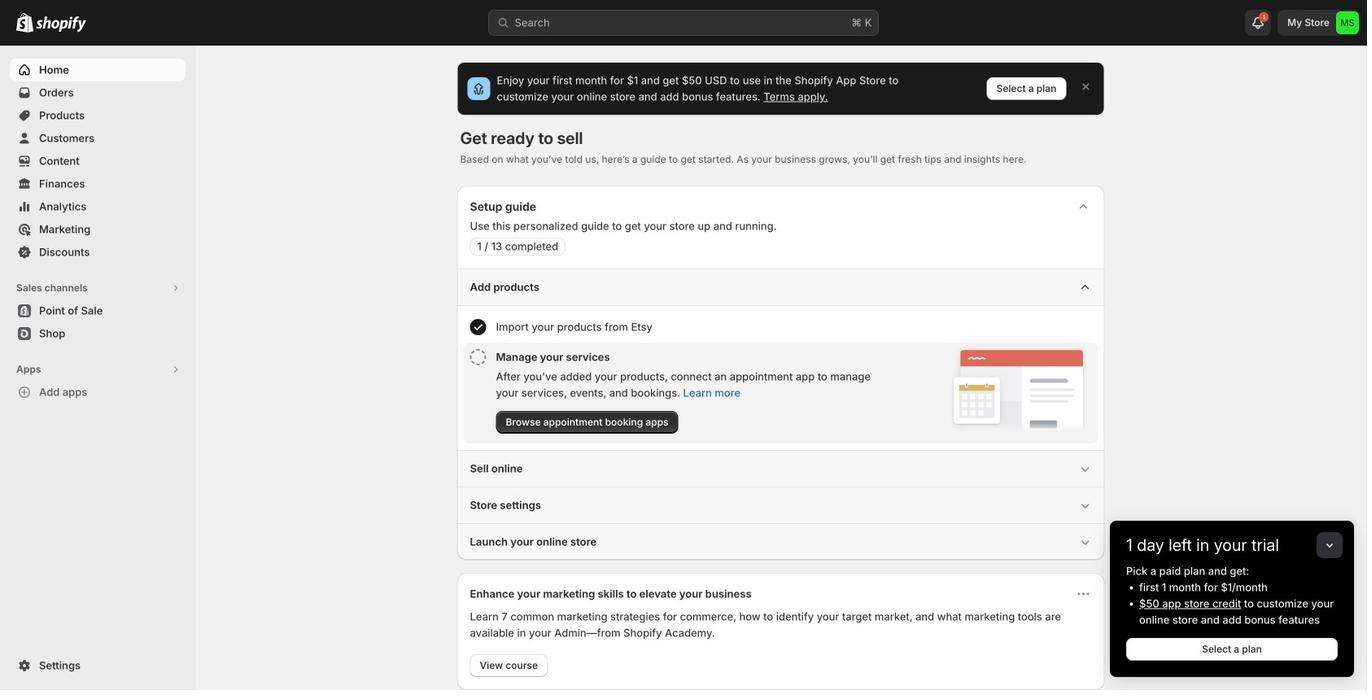 Task type: locate. For each thing, give the bounding box(es) containing it.
import your products from etsy group
[[464, 313, 1099, 342]]

shopify image
[[16, 13, 33, 32], [36, 16, 86, 32]]

guide categories group
[[457, 269, 1105, 560]]

mark import your products from etsy as not done image
[[470, 319, 486, 335]]



Task type: describe. For each thing, give the bounding box(es) containing it.
0 horizontal spatial shopify image
[[16, 13, 33, 32]]

1 horizontal spatial shopify image
[[36, 16, 86, 32]]

manage your services group
[[464, 343, 1099, 444]]

add products group
[[457, 269, 1105, 450]]

setup guide region
[[457, 186, 1105, 560]]

my store image
[[1337, 11, 1360, 34]]

mark manage your services as done image
[[470, 349, 486, 366]]



Task type: vqa. For each thing, say whether or not it's contained in the screenshot.
Shopify Image
yes



